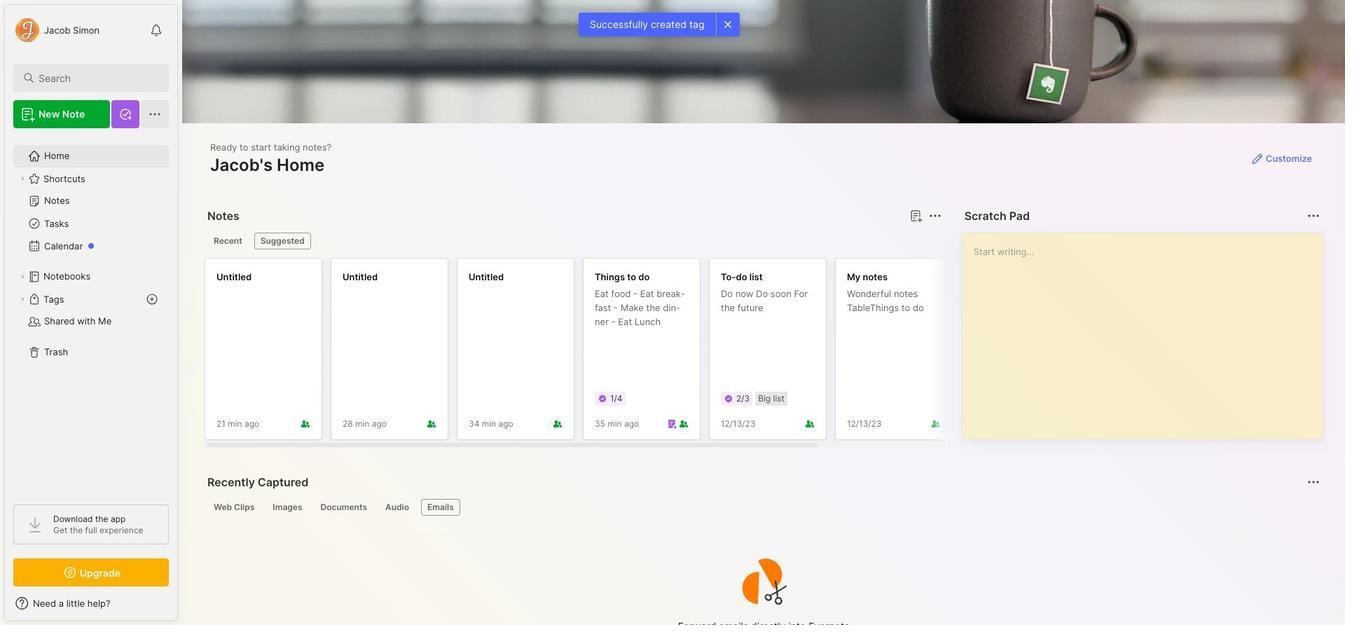 Task type: describe. For each thing, give the bounding box(es) containing it.
expand tags image
[[18, 295, 27, 304]]

none search field inside main element
[[39, 69, 156, 86]]

1 tab list from the top
[[207, 233, 940, 250]]

2 more actions image from the left
[[1306, 207, 1323, 224]]

Search text field
[[39, 72, 156, 85]]



Task type: vqa. For each thing, say whether or not it's contained in the screenshot.
tree
yes



Task type: locate. For each thing, give the bounding box(es) containing it.
1 vertical spatial tab list
[[207, 499, 1319, 516]]

tree
[[5, 137, 177, 492]]

main element
[[0, 0, 182, 625]]

row group
[[205, 258, 1088, 449]]

expand notebooks image
[[18, 273, 27, 281]]

None search field
[[39, 69, 156, 86]]

more actions image
[[1306, 474, 1323, 491]]

0 vertical spatial tab list
[[207, 233, 940, 250]]

Start writing… text field
[[974, 233, 1323, 428]]

2 tab list from the top
[[207, 499, 1319, 516]]

More actions field
[[926, 206, 945, 226], [1305, 206, 1324, 226], [1305, 472, 1324, 492]]

tab list
[[207, 233, 940, 250], [207, 499, 1319, 516]]

Account field
[[13, 16, 100, 44]]

tree inside main element
[[5, 137, 177, 492]]

1 more actions image from the left
[[927, 207, 944, 224]]

1 horizontal spatial more actions image
[[1306, 207, 1323, 224]]

0 horizontal spatial more actions image
[[927, 207, 944, 224]]

tab
[[207, 233, 249, 250], [254, 233, 311, 250], [207, 499, 261, 516], [267, 499, 309, 516], [314, 499, 374, 516], [379, 499, 416, 516], [421, 499, 460, 516]]

click to collapse image
[[177, 599, 188, 616]]

WHAT'S NEW field
[[5, 592, 177, 615]]

more actions image
[[927, 207, 944, 224], [1306, 207, 1323, 224]]



